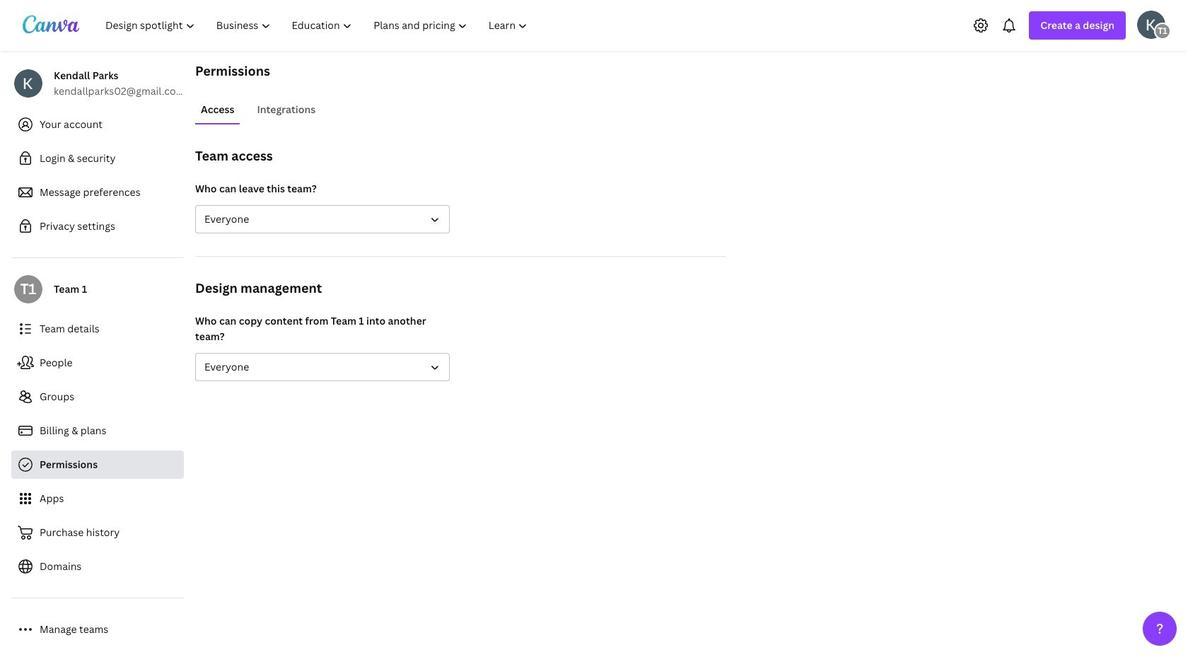 Task type: describe. For each thing, give the bounding box(es) containing it.
kendall parks image
[[1137, 10, 1166, 39]]

1 horizontal spatial team 1 image
[[1154, 22, 1171, 39]]



Task type: locate. For each thing, give the bounding box(es) containing it.
None button
[[195, 205, 450, 233], [195, 353, 450, 381], [195, 205, 450, 233], [195, 353, 450, 381]]

0 vertical spatial team 1 element
[[1154, 22, 1171, 39]]

0 horizontal spatial team 1 element
[[14, 275, 42, 303]]

top level navigation element
[[96, 11, 540, 40]]

1 vertical spatial team 1 image
[[14, 275, 42, 303]]

0 horizontal spatial team 1 image
[[14, 275, 42, 303]]

team 1 image
[[1154, 22, 1171, 39], [14, 275, 42, 303]]

0 vertical spatial team 1 image
[[1154, 22, 1171, 39]]

1 vertical spatial team 1 element
[[14, 275, 42, 303]]

team 1 element
[[1154, 22, 1171, 39], [14, 275, 42, 303]]

1 horizontal spatial team 1 element
[[1154, 22, 1171, 39]]



Task type: vqa. For each thing, say whether or not it's contained in the screenshot.
left Team 1 image
yes



